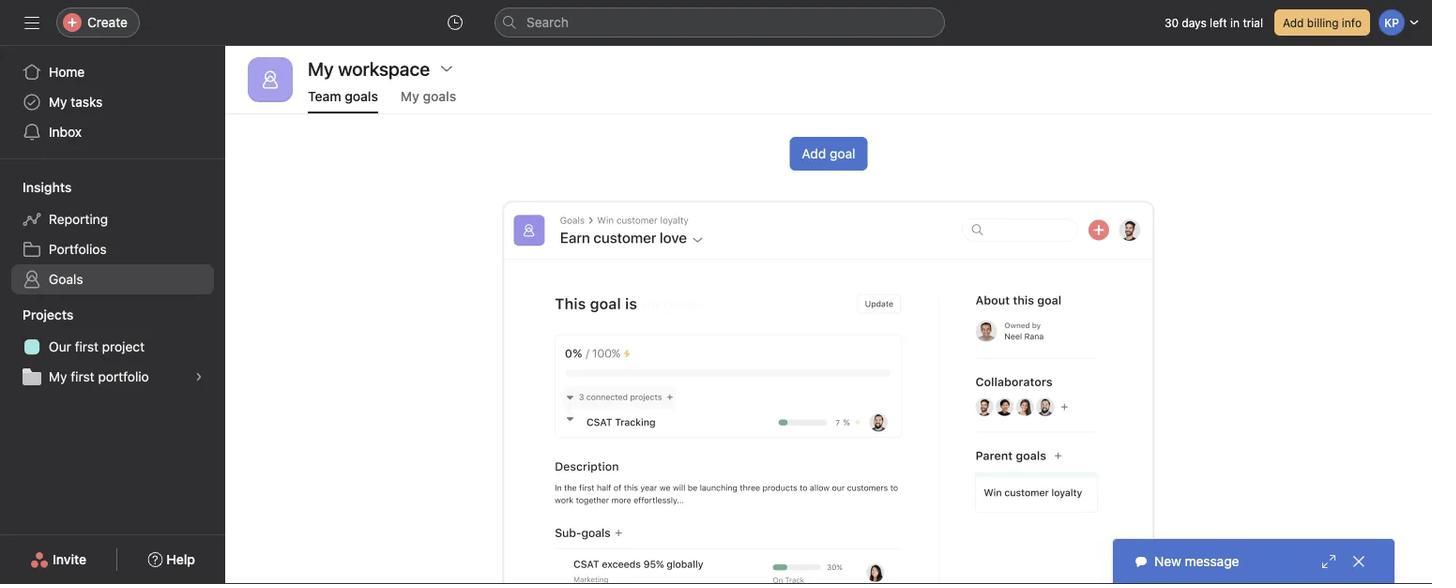 Task type: describe. For each thing, give the bounding box(es) containing it.
see details, my first portfolio image
[[193, 372, 205, 383]]

goals
[[49, 272, 83, 287]]

add goal
[[802, 146, 856, 161]]

reporting
[[49, 212, 108, 227]]

our first project link
[[11, 332, 214, 362]]

my for my goals
[[401, 89, 419, 104]]

our
[[49, 339, 71, 355]]

goals for my goals
[[423, 89, 456, 104]]

expand new message image
[[1322, 555, 1337, 570]]

my first portfolio
[[49, 369, 149, 385]]

history image
[[448, 15, 463, 30]]

portfolios link
[[11, 235, 214, 265]]

days
[[1182, 16, 1207, 29]]

first for my
[[71, 369, 94, 385]]

my for my first portfolio
[[49, 369, 67, 385]]

team goals link
[[308, 89, 378, 114]]

add for add goal
[[802, 146, 826, 161]]

inbox link
[[11, 117, 214, 147]]

tasks
[[71, 94, 103, 110]]

help
[[166, 552, 195, 568]]

team
[[308, 89, 341, 104]]

insights button
[[0, 178, 72, 197]]

my goals
[[401, 89, 456, 104]]

portfolio
[[98, 369, 149, 385]]

add for add billing info
[[1283, 16, 1304, 29]]

trial
[[1243, 16, 1263, 29]]

my workspace
[[308, 57, 430, 79]]

projects element
[[0, 299, 225, 396]]

insights element
[[0, 171, 225, 299]]

projects button
[[0, 306, 74, 325]]

first for our
[[75, 339, 99, 355]]

invite button
[[18, 544, 99, 577]]

search button
[[495, 8, 945, 38]]

goal
[[830, 146, 856, 161]]

in
[[1231, 16, 1240, 29]]

help button
[[135, 544, 207, 577]]

left
[[1210, 16, 1228, 29]]

my for my tasks
[[49, 94, 67, 110]]



Task type: vqa. For each thing, say whether or not it's contained in the screenshot.
first for My
yes



Task type: locate. For each thing, give the bounding box(es) containing it.
our first project
[[49, 339, 145, 355]]

my first portfolio link
[[11, 362, 214, 392]]

portfolios
[[49, 242, 107, 257]]

0 vertical spatial add
[[1283, 16, 1304, 29]]

insights
[[23, 180, 72, 195]]

show options image
[[439, 61, 454, 76]]

goals down show options icon
[[423, 89, 456, 104]]

hide sidebar image
[[24, 15, 39, 30]]

my down our
[[49, 369, 67, 385]]

1 horizontal spatial goals
[[423, 89, 456, 104]]

0 horizontal spatial goals
[[345, 89, 378, 104]]

reporting link
[[11, 205, 214, 235]]

goals for team goals
[[345, 89, 378, 104]]

search list box
[[495, 8, 945, 38]]

goals down my workspace at the left of page
[[345, 89, 378, 104]]

1 vertical spatial add
[[802, 146, 826, 161]]

add left billing
[[1283, 16, 1304, 29]]

first
[[75, 339, 99, 355], [71, 369, 94, 385]]

home
[[49, 64, 85, 80]]

0 horizontal spatial add
[[802, 146, 826, 161]]

first right our
[[75, 339, 99, 355]]

my goals link
[[401, 89, 456, 114]]

add goal button
[[790, 137, 868, 171]]

2 goals from the left
[[423, 89, 456, 104]]

add left goal
[[802, 146, 826, 161]]

1 goals from the left
[[345, 89, 378, 104]]

global element
[[0, 46, 225, 159]]

search
[[527, 15, 569, 30]]

my inside "link"
[[401, 89, 419, 104]]

30
[[1165, 16, 1179, 29]]

create button
[[56, 8, 140, 38]]

my down my workspace at the left of page
[[401, 89, 419, 104]]

close image
[[1352, 555, 1367, 570]]

first down our first project
[[71, 369, 94, 385]]

my inside global element
[[49, 94, 67, 110]]

0 vertical spatial first
[[75, 339, 99, 355]]

my inside projects element
[[49, 369, 67, 385]]

add billing info button
[[1275, 9, 1370, 36]]

30 days left in trial
[[1165, 16, 1263, 29]]

projects
[[23, 307, 74, 323]]

info
[[1342, 16, 1362, 29]]

home link
[[11, 57, 214, 87]]

my tasks link
[[11, 87, 214, 117]]

team goals
[[308, 89, 378, 104]]

goals
[[345, 89, 378, 104], [423, 89, 456, 104]]

1 horizontal spatial add
[[1283, 16, 1304, 29]]

my left the tasks
[[49, 94, 67, 110]]

billing
[[1307, 16, 1339, 29]]

inbox
[[49, 124, 82, 140]]

add
[[1283, 16, 1304, 29], [802, 146, 826, 161]]

1 vertical spatial first
[[71, 369, 94, 385]]

add billing info
[[1283, 16, 1362, 29]]

goals link
[[11, 265, 214, 295]]

goals inside "link"
[[423, 89, 456, 104]]

create
[[87, 15, 128, 30]]

my tasks
[[49, 94, 103, 110]]

new message
[[1155, 554, 1240, 570]]

project
[[102, 339, 145, 355]]

invite
[[53, 552, 87, 568]]

my
[[401, 89, 419, 104], [49, 94, 67, 110], [49, 369, 67, 385]]



